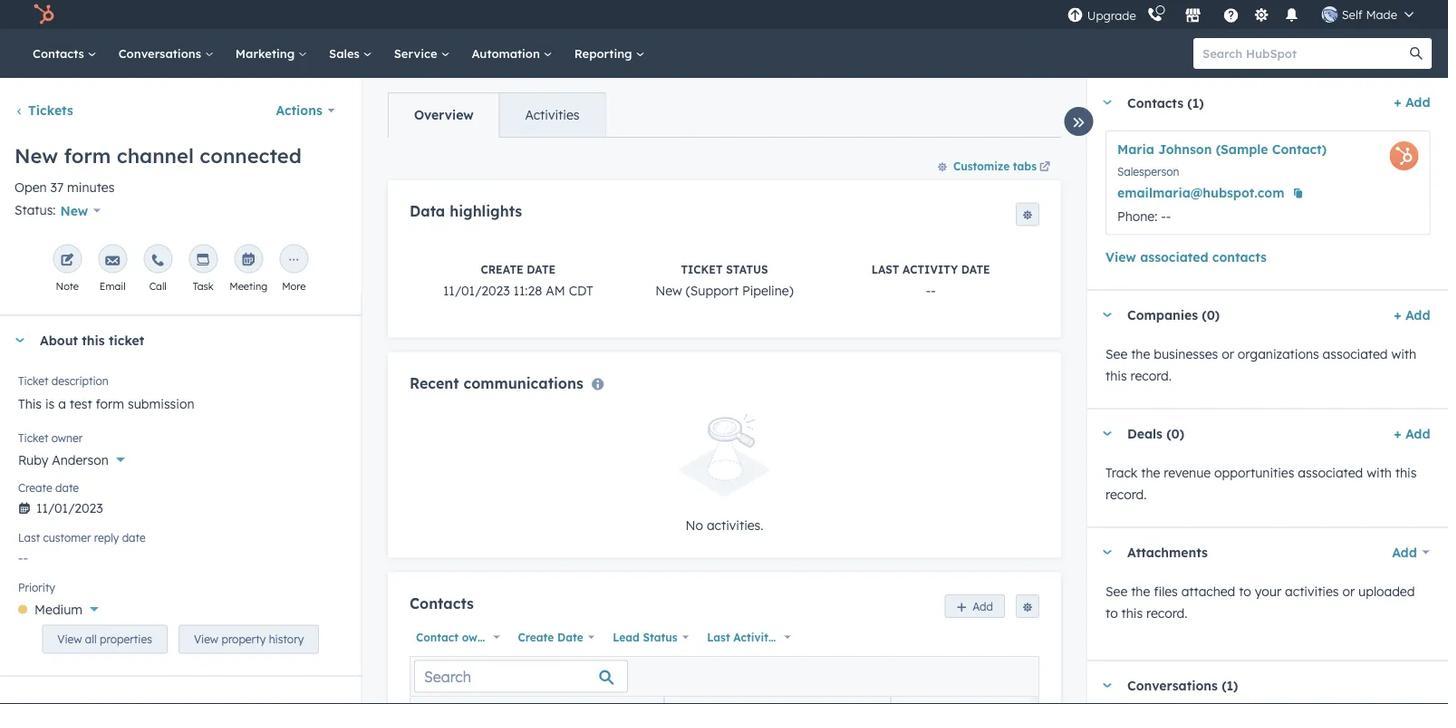 Task type: describe. For each thing, give the bounding box(es) containing it.
reporting
[[574, 46, 636, 61]]

+ add button for see the businesses or organizations associated with this record.
[[1394, 304, 1430, 326]]

see for see the businesses or organizations associated with this record.
[[1105, 346, 1127, 362]]

made
[[1366, 7, 1398, 22]]

view property history
[[194, 632, 304, 646]]

last activity date
[[707, 631, 804, 644]]

contact owner
[[416, 631, 495, 644]]

activities
[[525, 107, 579, 123]]

note image
[[60, 253, 75, 268]]

37
[[50, 179, 64, 195]]

tickets link
[[15, 102, 73, 118]]

phone:
[[1117, 208, 1157, 224]]

Ticket description text field
[[18, 385, 343, 421]]

ticket for ticket owner
[[18, 431, 48, 445]]

medium
[[34, 601, 83, 617]]

tickets
[[28, 102, 73, 118]]

maria
[[1117, 141, 1154, 157]]

attachments
[[1127, 544, 1208, 560]]

johnson
[[1158, 141, 1212, 157]]

attached
[[1181, 583, 1235, 599]]

Search search field
[[414, 660, 628, 693]]

add inside popup button
[[1392, 544, 1417, 560]]

notifications image
[[1284, 8, 1300, 24]]

actions
[[276, 102, 322, 118]]

add for deals (0)
[[1405, 426, 1430, 441]]

highlights
[[449, 202, 522, 220]]

contacts for contacts link
[[33, 46, 88, 61]]

date inside last activity date --
[[961, 262, 990, 276]]

the for revenue
[[1141, 464, 1160, 480]]

deals (0) button
[[1087, 409, 1386, 458]]

new for new
[[60, 202, 88, 218]]

am
[[545, 282, 565, 298]]

view all properties
[[57, 632, 152, 646]]

priority
[[18, 581, 55, 594]]

caret image for contacts
[[1102, 100, 1113, 105]]

emailmaria@hubspot.com
[[1117, 185, 1284, 201]]

with inside see the businesses or organizations associated with this record.
[[1391, 346, 1416, 362]]

task
[[193, 279, 214, 292]]

view property history link
[[178, 625, 319, 654]]

status
[[726, 262, 768, 276]]

uploaded
[[1358, 583, 1415, 599]]

customize tabs
[[953, 159, 1036, 173]]

11:28
[[513, 282, 542, 298]]

attachments button
[[1087, 528, 1373, 577]]

ruby anderson
[[18, 452, 109, 468]]

customize
[[953, 159, 1009, 173]]

activities.
[[706, 517, 763, 533]]

caret image for deals (0)
[[1102, 431, 1113, 436]]

marketing
[[235, 46, 298, 61]]

last for date
[[18, 531, 40, 545]]

create date button
[[511, 626, 599, 649]]

call
[[149, 279, 167, 292]]

open 37 minutes
[[15, 179, 115, 195]]

maria johnson (sample contact)
[[1117, 141, 1326, 157]]

note
[[56, 279, 79, 292]]

+ for this
[[1394, 426, 1401, 441]]

add for companies (0)
[[1405, 307, 1430, 323]]

navigation containing overview
[[387, 92, 605, 138]]

+ add button for track the revenue opportunities associated with this record.
[[1394, 423, 1430, 445]]

view associated contacts
[[1105, 249, 1266, 265]]

companies (0) button
[[1087, 290, 1386, 339]]

owner for contact owner
[[462, 631, 495, 644]]

recent
[[409, 374, 459, 392]]

view for view all properties
[[57, 632, 82, 646]]

activity
[[902, 262, 958, 276]]

1 + from the top
[[1394, 94, 1401, 110]]

last for -
[[871, 262, 899, 276]]

caret image for about
[[15, 338, 25, 342]]

more image
[[287, 253, 301, 268]]

channel
[[117, 143, 194, 168]]

overview button
[[388, 93, 499, 137]]

(1) for conversations (1)
[[1221, 678, 1238, 694]]

last activity date --
[[871, 262, 990, 298]]

last customer reply date
[[18, 531, 146, 545]]

deals (0)
[[1127, 426, 1184, 442]]

ticket
[[109, 332, 144, 348]]

or inside see the businesses or organizations associated with this record.
[[1221, 346, 1234, 362]]

create for create date
[[518, 631, 554, 644]]

about this ticket
[[40, 332, 144, 348]]

automation
[[472, 46, 544, 61]]

help button
[[1216, 0, 1247, 29]]

0 vertical spatial to
[[1239, 583, 1251, 599]]

open
[[15, 179, 47, 195]]

ruby anderson button
[[18, 442, 343, 472]]

add button
[[944, 594, 1005, 618]]

contacts link
[[22, 29, 108, 78]]

sales
[[329, 46, 363, 61]]

this inside see the files attached to your activities or uploaded to this record.
[[1121, 605, 1143, 621]]

(0) for companies (0)
[[1202, 307, 1220, 323]]

+ add for this
[[1394, 426, 1430, 441]]

cdt
[[568, 282, 593, 298]]

customize tabs link
[[928, 151, 1061, 180]]

add button
[[1380, 534, 1430, 571]]

no activities. alert
[[409, 414, 1039, 536]]

companies
[[1127, 307, 1198, 323]]

11/01/2023
[[443, 282, 509, 298]]

+ add for with
[[1394, 307, 1430, 323]]

add for contacts (1)
[[1405, 94, 1430, 110]]

lead status
[[612, 631, 677, 644]]

hubspot image
[[33, 4, 54, 25]]

properties
[[100, 632, 152, 646]]

menu containing self made
[[1066, 0, 1427, 29]]

service link
[[383, 29, 461, 78]]

conversations (1) button
[[1087, 661, 1430, 704]]

this inside track the revenue opportunities associated with this record.
[[1395, 464, 1416, 480]]

no activities.
[[685, 517, 763, 533]]

meeting
[[230, 279, 268, 292]]

organizations
[[1237, 346, 1319, 362]]

revenue
[[1163, 464, 1211, 480]]

1 + add button from the top
[[1394, 92, 1430, 113]]

upgrade
[[1087, 8, 1136, 23]]

self made
[[1342, 7, 1398, 22]]

record. inside see the businesses or organizations associated with this record.
[[1130, 368, 1171, 383]]

or inside see the files attached to your activities or uploaded to this record.
[[1342, 583, 1355, 599]]

1 + add from the top
[[1394, 94, 1430, 110]]

create for create date 11/01/2023 11:28 am cdt
[[480, 262, 523, 276]]

data highlights
[[409, 202, 522, 220]]

activities
[[1285, 583, 1339, 599]]

activities button
[[499, 93, 604, 137]]

activity
[[733, 631, 775, 644]]

create date
[[518, 631, 583, 644]]



Task type: locate. For each thing, give the bounding box(es) containing it.
3 + add from the top
[[1394, 426, 1430, 441]]

see the files attached to your activities or uploaded to this record.
[[1105, 583, 1415, 621]]

1 vertical spatial (1)
[[1221, 678, 1238, 694]]

caret image inside about this ticket dropdown button
[[15, 338, 25, 342]]

1 vertical spatial + add button
[[1394, 304, 1430, 326]]

0 vertical spatial owner
[[51, 431, 83, 445]]

conversations for conversations
[[118, 46, 205, 61]]

new down open 37 minutes
[[60, 202, 88, 218]]

Search HubSpot search field
[[1194, 38, 1416, 69]]

conversations
[[118, 46, 205, 61], [1127, 678, 1218, 694]]

or down companies (0) dropdown button
[[1221, 346, 1234, 362]]

your
[[1255, 583, 1281, 599]]

record.
[[1130, 368, 1171, 383], [1105, 486, 1146, 502], [1146, 605, 1187, 621]]

create date 11/01/2023 11:28 am cdt
[[443, 262, 593, 298]]

conversations inside dropdown button
[[1127, 678, 1218, 694]]

date inside the create date 11/01/2023 11:28 am cdt
[[526, 262, 555, 276]]

the down companies
[[1131, 346, 1150, 362]]

the for files
[[1131, 583, 1150, 599]]

1 vertical spatial owner
[[462, 631, 495, 644]]

1 vertical spatial new
[[60, 202, 88, 218]]

associated inside track the revenue opportunities associated with this record.
[[1298, 464, 1363, 480]]

view left property
[[194, 632, 218, 646]]

date right reply
[[122, 531, 146, 545]]

the inside see the businesses or organizations associated with this record.
[[1131, 346, 1150, 362]]

2 + from the top
[[1394, 307, 1401, 323]]

conversations inside "link"
[[118, 46, 205, 61]]

caret image
[[1102, 100, 1113, 105], [1102, 313, 1113, 317], [15, 338, 25, 342], [1102, 550, 1113, 555]]

0 horizontal spatial to
[[1105, 605, 1118, 621]]

email
[[100, 279, 126, 292]]

caret image
[[1102, 431, 1113, 436], [1102, 683, 1113, 688]]

track
[[1105, 464, 1137, 480]]

0 horizontal spatial (0)
[[1166, 426, 1184, 442]]

2 vertical spatial contacts
[[409, 594, 473, 612]]

contacts
[[33, 46, 88, 61], [1127, 94, 1183, 110], [409, 594, 473, 612]]

(1) inside dropdown button
[[1221, 678, 1238, 694]]

record. inside track the revenue opportunities associated with this record.
[[1105, 486, 1146, 502]]

0 vertical spatial (0)
[[1202, 307, 1220, 323]]

status:
[[15, 202, 56, 218]]

conversations link
[[108, 29, 225, 78]]

1 horizontal spatial view
[[194, 632, 218, 646]]

caret image left companies
[[1102, 313, 1113, 317]]

form
[[64, 143, 111, 168]]

emailmaria@hubspot.com link
[[1117, 182, 1284, 204]]

1 vertical spatial contacts
[[1127, 94, 1183, 110]]

with inside track the revenue opportunities associated with this record.
[[1366, 464, 1392, 480]]

search image
[[1410, 47, 1423, 60]]

automation link
[[461, 29, 563, 78]]

1 vertical spatial or
[[1342, 583, 1355, 599]]

1 horizontal spatial new
[[60, 202, 88, 218]]

associated down phone: --
[[1140, 249, 1208, 265]]

customer
[[43, 531, 91, 545]]

ruby
[[18, 452, 48, 468]]

1 vertical spatial with
[[1366, 464, 1392, 480]]

conversations for conversations (1)
[[1127, 678, 1218, 694]]

connected
[[200, 143, 302, 168]]

0 vertical spatial create
[[480, 262, 523, 276]]

0 vertical spatial see
[[1105, 346, 1127, 362]]

date right activity
[[778, 631, 804, 644]]

(1) up johnson
[[1187, 94, 1204, 110]]

the inside track the revenue opportunities associated with this record.
[[1141, 464, 1160, 480]]

add
[[1405, 94, 1430, 110], [1405, 307, 1430, 323], [1405, 426, 1430, 441], [1392, 544, 1417, 560], [972, 599, 993, 613]]

2 caret image from the top
[[1102, 683, 1113, 688]]

the for businesses
[[1131, 346, 1150, 362]]

2 vertical spatial ticket
[[18, 431, 48, 445]]

the right track
[[1141, 464, 1160, 480]]

companies (0)
[[1127, 307, 1220, 323]]

view for view property history
[[194, 632, 218, 646]]

anderson
[[52, 452, 109, 468]]

marketplaces image
[[1185, 8, 1202, 24]]

0 vertical spatial + add button
[[1394, 92, 1430, 113]]

settings link
[[1250, 5, 1273, 24]]

view
[[1105, 249, 1136, 265], [57, 632, 82, 646], [194, 632, 218, 646]]

2 vertical spatial +
[[1394, 426, 1401, 441]]

opportunities
[[1214, 464, 1294, 480]]

0 vertical spatial +
[[1394, 94, 1401, 110]]

1 vertical spatial conversations
[[1127, 678, 1218, 694]]

caret image left deals
[[1102, 431, 1113, 436]]

email image
[[105, 253, 120, 268]]

self made button
[[1311, 0, 1425, 29]]

0 vertical spatial (1)
[[1187, 94, 1204, 110]]

caret image inside attachments dropdown button
[[1102, 550, 1113, 555]]

+
[[1394, 94, 1401, 110], [1394, 307, 1401, 323], [1394, 426, 1401, 441]]

businesses
[[1153, 346, 1218, 362]]

0 vertical spatial with
[[1391, 346, 1416, 362]]

service
[[394, 46, 441, 61]]

help image
[[1223, 8, 1240, 24]]

see left files
[[1105, 583, 1127, 599]]

+ for with
[[1394, 307, 1401, 323]]

1 vertical spatial caret image
[[1102, 683, 1113, 688]]

1 horizontal spatial or
[[1342, 583, 1355, 599]]

1 vertical spatial last
[[18, 531, 40, 545]]

1 date from the left
[[557, 631, 583, 644]]

(support
[[685, 282, 738, 298]]

(1) down see the files attached to your activities or uploaded to this record.
[[1221, 678, 1238, 694]]

0 horizontal spatial new
[[15, 143, 58, 168]]

notifications button
[[1277, 0, 1308, 29]]

date
[[526, 262, 555, 276], [961, 262, 990, 276], [55, 481, 79, 495], [122, 531, 146, 545]]

add inside button
[[972, 599, 993, 613]]

3 + from the top
[[1394, 426, 1401, 441]]

date down ruby anderson
[[55, 481, 79, 495]]

create down ruby
[[18, 481, 52, 495]]

caret image for companies
[[1102, 313, 1113, 317]]

create for create date
[[18, 481, 52, 495]]

the left files
[[1131, 583, 1150, 599]]

(sample
[[1216, 141, 1268, 157]]

owner right contact
[[462, 631, 495, 644]]

0 vertical spatial caret image
[[1102, 431, 1113, 436]]

0 horizontal spatial (1)
[[1187, 94, 1204, 110]]

ticket up ruby
[[18, 431, 48, 445]]

settings image
[[1254, 8, 1270, 24]]

caret image inside companies (0) dropdown button
[[1102, 313, 1113, 317]]

caret image left about
[[15, 338, 25, 342]]

1 horizontal spatial date
[[778, 631, 804, 644]]

deals
[[1127, 426, 1162, 442]]

(1) for contacts (1)
[[1187, 94, 1204, 110]]

+ add
[[1394, 94, 1430, 110], [1394, 307, 1430, 323], [1394, 426, 1430, 441]]

last activity date button
[[700, 626, 804, 649]]

date
[[557, 631, 583, 644], [778, 631, 804, 644]]

0 horizontal spatial view
[[57, 632, 82, 646]]

(0) for deals (0)
[[1166, 426, 1184, 442]]

1 vertical spatial create
[[18, 481, 52, 495]]

create up search 'search field'
[[518, 631, 554, 644]]

caret image left contacts (1)
[[1102, 100, 1113, 105]]

phone: --
[[1117, 208, 1171, 224]]

or right activities
[[1342, 583, 1355, 599]]

caret image inside contacts (1) dropdown button
[[1102, 100, 1113, 105]]

2 date from the left
[[778, 631, 804, 644]]

create up "11/01/2023"
[[480, 262, 523, 276]]

record. down track
[[1105, 486, 1146, 502]]

1 caret image from the top
[[1102, 431, 1113, 436]]

0 horizontal spatial or
[[1221, 346, 1234, 362]]

create inside the create date 11/01/2023 11:28 am cdt
[[480, 262, 523, 276]]

lead
[[612, 631, 639, 644]]

contacts inside contacts link
[[33, 46, 88, 61]]

ticket owner
[[18, 431, 83, 445]]

create inside popup button
[[518, 631, 554, 644]]

2 + add button from the top
[[1394, 304, 1430, 326]]

lead status button
[[606, 626, 693, 649]]

date inside last activity date popup button
[[778, 631, 804, 644]]

associated right the opportunities
[[1298, 464, 1363, 480]]

date inside create date popup button
[[557, 631, 583, 644]]

2 vertical spatial create
[[518, 631, 554, 644]]

caret image inside deals (0) dropdown button
[[1102, 431, 1113, 436]]

minutes
[[67, 179, 115, 195]]

task image
[[196, 253, 210, 268]]

reply
[[94, 531, 119, 545]]

navigation
[[387, 92, 605, 138]]

ticket inside ticket status new (support pipeline)
[[681, 262, 722, 276]]

caret image for conversations (1)
[[1102, 683, 1113, 688]]

caret image left 'conversations (1)'
[[1102, 683, 1113, 688]]

1 vertical spatial record.
[[1105, 486, 1146, 502]]

ruby anderson image
[[1322, 6, 1338, 23]]

view down phone:
[[1105, 249, 1136, 265]]

description
[[51, 374, 109, 388]]

contacts inside contacts (1) dropdown button
[[1127, 94, 1183, 110]]

0 vertical spatial or
[[1221, 346, 1234, 362]]

2 horizontal spatial view
[[1105, 249, 1136, 265]]

2 vertical spatial + add button
[[1394, 423, 1430, 445]]

create date
[[18, 481, 79, 495]]

contacts (1)
[[1127, 94, 1204, 110]]

see the businesses or organizations associated with this record.
[[1105, 346, 1416, 383]]

record. down files
[[1146, 605, 1187, 621]]

associated right organizations
[[1322, 346, 1388, 362]]

recent communications
[[409, 374, 583, 392]]

2 vertical spatial the
[[1131, 583, 1150, 599]]

2 see from the top
[[1105, 583, 1127, 599]]

ticket
[[681, 262, 722, 276], [18, 374, 48, 388], [18, 431, 48, 445]]

0 horizontal spatial owner
[[51, 431, 83, 445]]

owner
[[51, 431, 83, 445], [462, 631, 495, 644]]

1 vertical spatial (0)
[[1166, 426, 1184, 442]]

new for new form channel connected
[[15, 143, 58, 168]]

1 vertical spatial to
[[1105, 605, 1118, 621]]

1 horizontal spatial (1)
[[1221, 678, 1238, 694]]

-
[[1161, 208, 1166, 224], [1166, 208, 1171, 224], [925, 282, 930, 298], [930, 282, 935, 298]]

2 vertical spatial new
[[655, 282, 682, 298]]

0 horizontal spatial last
[[18, 531, 40, 545]]

1 vertical spatial + add
[[1394, 307, 1430, 323]]

0 horizontal spatial conversations
[[118, 46, 205, 61]]

contacts up contact
[[409, 594, 473, 612]]

no
[[685, 517, 703, 533]]

1 vertical spatial see
[[1105, 583, 1127, 599]]

history
[[269, 632, 304, 646]]

hubspot link
[[22, 4, 68, 25]]

0 vertical spatial ticket
[[681, 262, 722, 276]]

ticket left the description
[[18, 374, 48, 388]]

about this ticket button
[[0, 316, 343, 365]]

(1) inside dropdown button
[[1187, 94, 1204, 110]]

2 horizontal spatial last
[[871, 262, 899, 276]]

1 horizontal spatial conversations
[[1127, 678, 1218, 694]]

caret image inside conversations (1) dropdown button
[[1102, 683, 1113, 688]]

1 horizontal spatial to
[[1239, 583, 1251, 599]]

contact owner button
[[409, 626, 504, 649]]

2 + add from the top
[[1394, 307, 1430, 323]]

owner inside popup button
[[462, 631, 495, 644]]

0 vertical spatial conversations
[[118, 46, 205, 61]]

files
[[1153, 583, 1178, 599]]

2 horizontal spatial new
[[655, 282, 682, 298]]

0 horizontal spatial date
[[557, 631, 583, 644]]

1 horizontal spatial contacts
[[409, 594, 473, 612]]

(0) up businesses
[[1202, 307, 1220, 323]]

1 horizontal spatial (0)
[[1202, 307, 1220, 323]]

caret image left attachments
[[1102, 550, 1113, 555]]

new inside ticket status new (support pipeline)
[[655, 282, 682, 298]]

the inside see the files attached to your activities or uploaded to this record.
[[1131, 583, 1150, 599]]

new inside popup button
[[60, 202, 88, 218]]

ticket up '(support'
[[681, 262, 722, 276]]

pipeline)
[[742, 282, 793, 298]]

about
[[40, 332, 78, 348]]

2 vertical spatial associated
[[1298, 464, 1363, 480]]

0 horizontal spatial contacts
[[33, 46, 88, 61]]

(0) right deals
[[1166, 426, 1184, 442]]

view inside view associated contacts link
[[1105, 249, 1136, 265]]

see for see the files attached to your activities or uploaded to this record.
[[1105, 583, 1127, 599]]

contact)
[[1272, 141, 1326, 157]]

menu
[[1066, 0, 1427, 29]]

see down companies
[[1105, 346, 1127, 362]]

1 vertical spatial the
[[1141, 464, 1160, 480]]

associated inside see the businesses or organizations associated with this record.
[[1322, 346, 1388, 362]]

record. inside see the files attached to your activities or uploaded to this record.
[[1146, 605, 1187, 621]]

contacts up maria
[[1127, 94, 1183, 110]]

date up 11:28
[[526, 262, 555, 276]]

see inside see the businesses or organizations associated with this record.
[[1105, 346, 1127, 362]]

tabs
[[1013, 159, 1036, 173]]

record. down businesses
[[1130, 368, 1171, 383]]

view left all
[[57, 632, 82, 646]]

view inside "view property history" link
[[194, 632, 218, 646]]

1 vertical spatial +
[[1394, 307, 1401, 323]]

0 vertical spatial record.
[[1130, 368, 1171, 383]]

last
[[871, 262, 899, 276], [18, 531, 40, 545], [707, 631, 730, 644]]

more
[[282, 279, 306, 292]]

2 vertical spatial + add
[[1394, 426, 1430, 441]]

contacts for contacts (1)
[[1127, 94, 1183, 110]]

2 horizontal spatial contacts
[[1127, 94, 1183, 110]]

3 + add button from the top
[[1394, 423, 1430, 445]]

track the revenue opportunities associated with this record.
[[1105, 464, 1416, 502]]

Create date text field
[[18, 492, 343, 521]]

ticket for ticket description
[[18, 374, 48, 388]]

owner up ruby anderson
[[51, 431, 83, 445]]

owner for ticket owner
[[51, 431, 83, 445]]

0 vertical spatial associated
[[1140, 249, 1208, 265]]

0 vertical spatial + add
[[1394, 94, 1430, 110]]

0 vertical spatial last
[[871, 262, 899, 276]]

see inside see the files attached to your activities or uploaded to this record.
[[1105, 583, 1127, 599]]

this inside dropdown button
[[82, 332, 105, 348]]

1 horizontal spatial last
[[707, 631, 730, 644]]

data
[[409, 202, 445, 220]]

new left '(support'
[[655, 282, 682, 298]]

with
[[1391, 346, 1416, 362], [1366, 464, 1392, 480]]

meeting image
[[241, 253, 256, 268]]

(1)
[[1187, 94, 1204, 110], [1221, 678, 1238, 694]]

view for view associated contacts
[[1105, 249, 1136, 265]]

contacts down hubspot link
[[33, 46, 88, 61]]

0 vertical spatial the
[[1131, 346, 1150, 362]]

this inside see the businesses or organizations associated with this record.
[[1105, 368, 1127, 383]]

overview
[[414, 107, 473, 123]]

property
[[222, 632, 266, 646]]

ticket description
[[18, 374, 109, 388]]

last inside popup button
[[707, 631, 730, 644]]

2 vertical spatial record.
[[1146, 605, 1187, 621]]

view associated contacts link
[[1105, 246, 1266, 268]]

search button
[[1401, 38, 1432, 69]]

1 see from the top
[[1105, 346, 1127, 362]]

upgrade image
[[1067, 8, 1084, 24]]

1 vertical spatial associated
[[1322, 346, 1388, 362]]

new up open
[[15, 143, 58, 168]]

date left lead
[[557, 631, 583, 644]]

0 vertical spatial contacts
[[33, 46, 88, 61]]

0 vertical spatial new
[[15, 143, 58, 168]]

last inside last activity date --
[[871, 262, 899, 276]]

Last customer reply date text field
[[18, 541, 343, 570]]

1 vertical spatial ticket
[[18, 374, 48, 388]]

ticket for ticket status new (support pipeline)
[[681, 262, 722, 276]]

call image
[[151, 253, 165, 268]]

1 horizontal spatial owner
[[462, 631, 495, 644]]

calling icon image
[[1147, 7, 1163, 23]]

2 vertical spatial last
[[707, 631, 730, 644]]

self
[[1342, 7, 1363, 22]]

date right activity
[[961, 262, 990, 276]]



Task type: vqa. For each thing, say whether or not it's contained in the screenshot.


